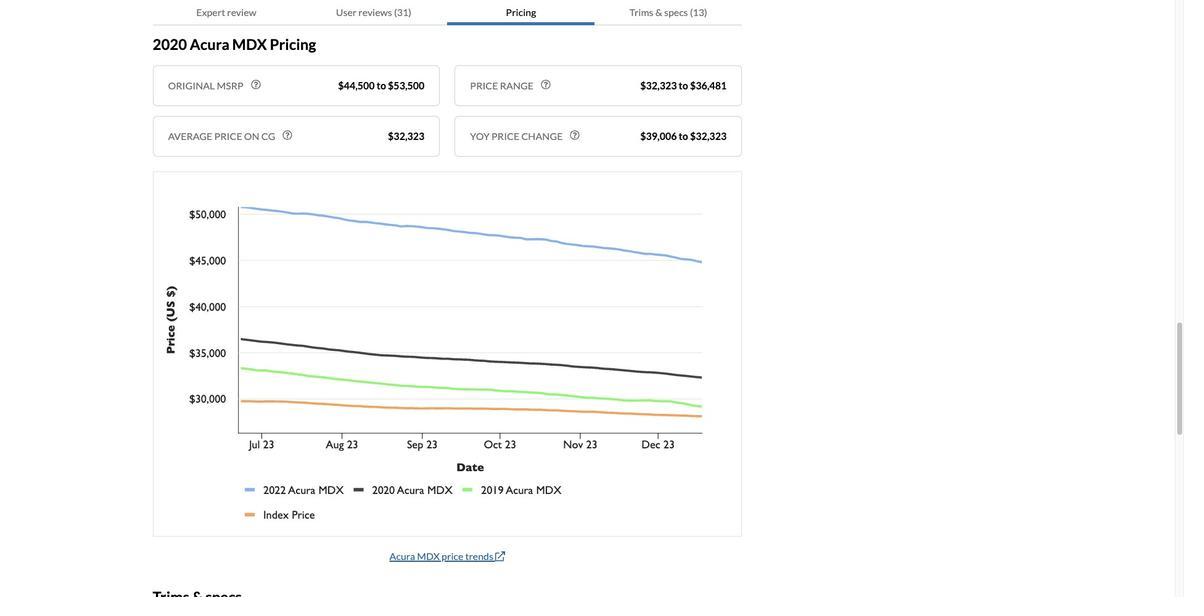 Task type: locate. For each thing, give the bounding box(es) containing it.
mdx
[[232, 35, 267, 53], [417, 551, 440, 562]]

to for $32,323
[[679, 80, 689, 91]]

cg
[[262, 130, 276, 142]]

0 horizontal spatial pricing
[[270, 35, 316, 53]]

2 horizontal spatial price
[[492, 130, 520, 142]]

1 horizontal spatial acura
[[390, 551, 415, 562]]

1 vertical spatial mdx
[[417, 551, 440, 562]]

expert
[[196, 6, 225, 18]]

$44,500
[[338, 80, 375, 91]]

$32,323 down $53,500 at left
[[388, 130, 425, 142]]

0 vertical spatial mdx
[[232, 35, 267, 53]]

trims & specs (13)
[[630, 6, 708, 18]]

1 vertical spatial acura
[[390, 551, 415, 562]]

(31)
[[394, 6, 412, 18]]

to right $39,006
[[679, 130, 689, 142]]

user reviews (31) tab
[[300, 0, 448, 25]]

msrp
[[217, 80, 244, 91]]

tab panel
[[153, 0, 743, 11]]

trims
[[630, 6, 654, 18]]

0 horizontal spatial question circle image
[[251, 80, 261, 89]]

price right yoy
[[492, 130, 520, 142]]

price range
[[470, 80, 534, 91]]

question circle image right range
[[541, 80, 551, 89]]

1 vertical spatial question circle image
[[283, 130, 293, 140]]

1 horizontal spatial $32,323
[[641, 80, 677, 91]]

price left the "trends"
[[442, 551, 464, 562]]

to left $36,481
[[679, 80, 689, 91]]

question circle image right change
[[571, 130, 580, 140]]

tab list
[[153, 0, 743, 25]]

1 vertical spatial question circle image
[[571, 130, 580, 140]]

mdx down review
[[232, 35, 267, 53]]

price
[[214, 130, 242, 142], [492, 130, 520, 142], [442, 551, 464, 562]]

expert review tab
[[153, 0, 300, 25]]

&
[[656, 6, 663, 18]]

original msrp
[[168, 80, 244, 91]]

$32,323 for $32,323
[[388, 130, 425, 142]]

1 horizontal spatial pricing
[[506, 6, 537, 18]]

$39,006 to $32,323
[[641, 130, 727, 142]]

0 horizontal spatial acura
[[190, 35, 230, 53]]

0 vertical spatial question circle image
[[541, 80, 551, 89]]

mdx left the "trends"
[[417, 551, 440, 562]]

$32,323 right $39,006
[[691, 130, 727, 142]]

question circle image right cg
[[283, 130, 293, 140]]

user
[[336, 6, 357, 18]]

1 horizontal spatial question circle image
[[283, 130, 293, 140]]

to
[[377, 80, 386, 91], [679, 80, 689, 91], [679, 130, 689, 142]]

external link image
[[496, 552, 506, 562]]

to for $39,006
[[679, 130, 689, 142]]

$32,323
[[641, 80, 677, 91], [388, 130, 425, 142], [691, 130, 727, 142]]

0 horizontal spatial $32,323
[[388, 130, 425, 142]]

1 horizontal spatial mdx
[[417, 551, 440, 562]]

0 horizontal spatial price
[[214, 130, 242, 142]]

to right $44,500
[[377, 80, 386, 91]]

0 vertical spatial question circle image
[[251, 80, 261, 89]]

0 horizontal spatial mdx
[[232, 35, 267, 53]]

acura
[[190, 35, 230, 53], [390, 551, 415, 562]]

price left 'on'
[[214, 130, 242, 142]]

expert review
[[196, 6, 257, 18]]

trends
[[466, 551, 494, 562]]

yoy
[[470, 130, 490, 142]]

question circle image
[[251, 80, 261, 89], [283, 130, 293, 140]]

question circle image
[[541, 80, 551, 89], [571, 130, 580, 140]]

pricing
[[506, 6, 537, 18], [270, 35, 316, 53]]

question circle image right msrp
[[251, 80, 261, 89]]

0 horizontal spatial question circle image
[[541, 80, 551, 89]]

reviews
[[359, 6, 392, 18]]

0 vertical spatial pricing
[[506, 6, 537, 18]]

question circle image for yoy price change
[[571, 130, 580, 140]]

(13)
[[690, 6, 708, 18]]

average price on cg
[[168, 130, 276, 142]]

$44,500 to $53,500
[[338, 80, 425, 91]]

1 horizontal spatial question circle image
[[571, 130, 580, 140]]

$32,323 left $36,481
[[641, 80, 677, 91]]

$32,323 to $36,481
[[641, 80, 727, 91]]

$32,323 for $32,323 to $36,481
[[641, 80, 677, 91]]

0 vertical spatial acura
[[190, 35, 230, 53]]



Task type: vqa. For each thing, say whether or not it's contained in the screenshot.
around in The Best Cars for College Students in 2023 So your college-bound teen needs a car. We've put together a list of vehicles from the most popular segments that hover somewhere around the $7,500 mark and won't cost a fortune in terms of car insurance.
no



Task type: describe. For each thing, give the bounding box(es) containing it.
yoy price change
[[470, 130, 563, 142]]

pricing tab
[[448, 0, 595, 25]]

specs
[[665, 6, 688, 18]]

acura mdx price trends link
[[390, 551, 506, 562]]

price for change
[[492, 130, 520, 142]]

question circle image for price range
[[541, 80, 551, 89]]

2 horizontal spatial $32,323
[[691, 130, 727, 142]]

average
[[168, 130, 213, 142]]

trims & specs (13) tab
[[595, 0, 743, 25]]

pricing inside tab
[[506, 6, 537, 18]]

tab list containing expert review
[[153, 0, 743, 25]]

1 horizontal spatial price
[[442, 551, 464, 562]]

to for $44,500
[[377, 80, 386, 91]]

acura mdx price trends
[[390, 551, 494, 562]]

user reviews (31)
[[336, 6, 412, 18]]

range
[[500, 80, 534, 91]]

$39,006
[[641, 130, 677, 142]]

2020
[[153, 35, 187, 53]]

question circle image for average price on cg
[[283, 130, 293, 140]]

2020 acura mdx pricing
[[153, 35, 316, 53]]

on
[[244, 130, 260, 142]]

price for on
[[214, 130, 242, 142]]

$53,500
[[388, 80, 425, 91]]

change
[[522, 130, 563, 142]]

review
[[227, 6, 257, 18]]

original
[[168, 80, 215, 91]]

price
[[470, 80, 498, 91]]

$36,481
[[691, 80, 727, 91]]

1 vertical spatial pricing
[[270, 35, 316, 53]]

question circle image for original msrp
[[251, 80, 261, 89]]



